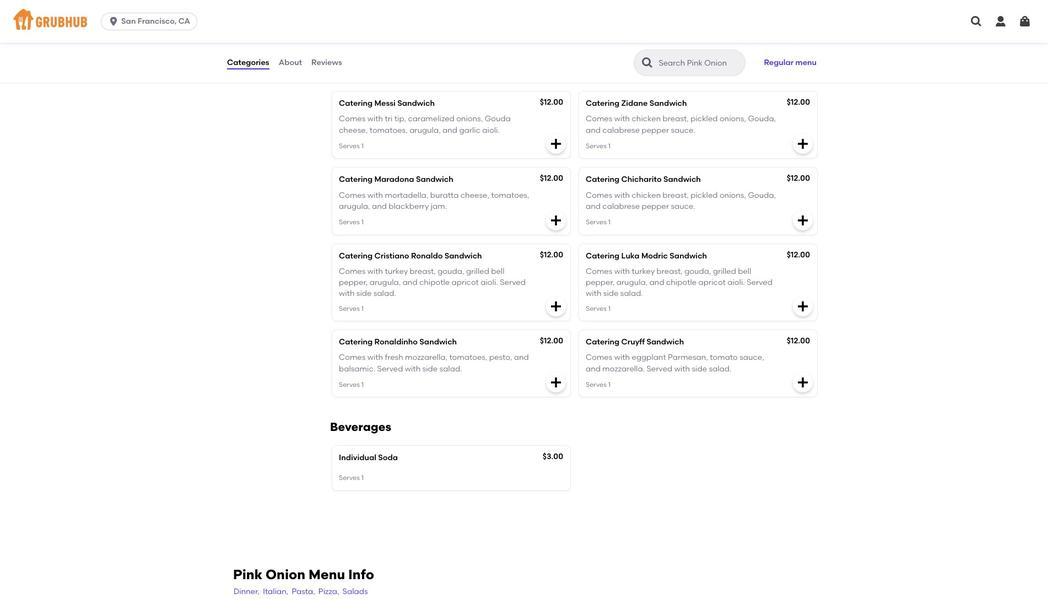 Task type: locate. For each thing, give the bounding box(es) containing it.
gouda, for ronaldo
[[438, 267, 465, 276]]

1 bell from the left
[[491, 267, 505, 276]]

breast, down catering zidane sandwich
[[663, 114, 689, 124]]

serves 1 for catering cristiano ronaldo sandwich
[[339, 305, 364, 312]]

pickled
[[691, 114, 718, 124], [691, 191, 718, 200]]

cheese, right buratta
[[461, 191, 490, 200]]

0 horizontal spatial comes with turkey breast, gouda, grilled bell pepper, arugula, and chipotle apricot aioli. served with side salad.
[[339, 267, 526, 299]]

comes with turkey breast, gouda, grilled bell pepper, arugula, and chipotle apricot aioli. served with side salad. for modric
[[586, 267, 773, 299]]

regular
[[764, 58, 794, 67]]

sauce. for catering chicharito sandwich
[[671, 202, 696, 211]]

0 vertical spatial sauce.
[[671, 126, 696, 135]]

1 vertical spatial pickled
[[691, 191, 718, 200]]

pepper down catering chicharito sandwich
[[642, 202, 669, 211]]

1 for chicharito
[[609, 218, 611, 226]]

with inside 'comes with mortadella, buratta cheese, tomatoes, arugula, and blackberry jam.'
[[368, 191, 383, 200]]

catering up categories in the left of the page
[[227, 40, 260, 49]]

chicken for chicharito
[[632, 191, 661, 200]]

0 horizontal spatial turkey
[[385, 267, 408, 276]]

breast, for zidane
[[663, 114, 689, 124]]

and
[[443, 126, 458, 135], [586, 126, 601, 135], [372, 202, 387, 211], [586, 202, 601, 211], [403, 278, 418, 287], [650, 278, 665, 287], [514, 353, 529, 362], [586, 364, 601, 374]]

cheese, inside 'comes with mortadella, buratta cheese, tomatoes, arugula, and blackberry jam.'
[[461, 191, 490, 200]]

2 comes with turkey breast, gouda, grilled bell pepper, arugula, and chipotle apricot aioli. served with side salad. from the left
[[586, 267, 773, 299]]

0 horizontal spatial grilled
[[466, 267, 490, 276]]

comes for catering cruyff sandwich
[[586, 353, 613, 362]]

2 pepper from the top
[[642, 202, 669, 211]]

pepper down catering zidane sandwich
[[642, 126, 669, 135]]

1 grilled from the left
[[466, 267, 490, 276]]

catering for catering cruyff sandwich
[[586, 337, 620, 347]]

1 pepper from the top
[[642, 126, 669, 135]]

sandwich right chicharito
[[664, 175, 701, 184]]

0 horizontal spatial tomatoes,
[[370, 126, 408, 135]]

salad. inside comes with eggplant parmesan, tomato sauce, and mozzarella. served with side salad.
[[709, 364, 732, 374]]

and inside 'comes with mortadella, buratta cheese, tomatoes, arugula, and blackberry jam.'
[[372, 202, 387, 211]]

about button
[[278, 43, 303, 83]]

cheese,
[[339, 126, 368, 135], [461, 191, 490, 200]]

mortadella,
[[385, 191, 429, 200]]

apricot
[[452, 278, 479, 287], [699, 278, 726, 287]]

2 gouda, from the top
[[748, 191, 776, 200]]

catering for catering zidane sandwich
[[586, 99, 620, 108]]

$12.00 for catering zidane sandwich
[[787, 98, 810, 107]]

comes for catering zidane sandwich
[[586, 114, 613, 124]]

2 horizontal spatial tomatoes,
[[491, 191, 530, 200]]

cheese, inside the comes with tri tip, caramelized onions, gouda cheese, tomatoes, arugula, and garlic aioli.
[[339, 126, 368, 135]]

chicken down catering chicharito sandwich
[[632, 191, 661, 200]]

tomatoes, inside comes with fresh mozzarella, tomatoes, pesto, and balsamic. served with side salad.
[[450, 353, 488, 362]]

comes with chicken breast, pickled onions, gouda, and calabrese pepper sauce. down catering zidane sandwich
[[586, 114, 776, 135]]

turkey down catering luka modric sandwich
[[632, 267, 655, 276]]

2 apricot from the left
[[699, 278, 726, 287]]

serves 1
[[339, 142, 364, 150], [586, 142, 611, 150], [339, 218, 364, 226], [586, 218, 611, 226], [339, 305, 364, 312], [586, 305, 611, 312], [339, 381, 364, 389], [586, 381, 611, 389], [339, 474, 364, 482]]

comes with mortadella, buratta cheese, tomatoes, arugula, and blackberry jam.
[[339, 191, 530, 211]]

svg image
[[995, 15, 1008, 28], [108, 16, 119, 27], [550, 214, 563, 227], [797, 214, 810, 227], [797, 300, 810, 313]]

1 vertical spatial gouda,
[[748, 191, 776, 200]]

cristiano
[[375, 251, 409, 261]]

1 comes with turkey breast, gouda, grilled bell pepper, arugula, and chipotle apricot aioli. served with side salad. from the left
[[339, 267, 526, 299]]

served inside comes with eggplant parmesan, tomato sauce, and mozzarella. served with side salad.
[[647, 364, 673, 374]]

1 vertical spatial tomatoes,
[[491, 191, 530, 200]]

1 for cruyff
[[609, 381, 611, 389]]

chicken down catering zidane sandwich
[[632, 114, 661, 124]]

serves for catering cristiano ronaldo sandwich
[[339, 305, 360, 312]]

comes for catering maradona sandwich
[[339, 191, 366, 200]]

catering left zidane
[[586, 99, 620, 108]]

arugula, down luka
[[617, 278, 648, 287]]

salad.
[[374, 289, 396, 299], [621, 289, 643, 299], [440, 364, 462, 374], [709, 364, 732, 374]]

catering left maradona
[[339, 175, 373, 184]]

breast, down ronaldo in the left of the page
[[410, 267, 436, 276]]

0 vertical spatial comes with chicken breast, pickled onions, gouda, and calabrese pepper sauce.
[[586, 114, 776, 135]]

cruyff
[[622, 337, 645, 347]]

onions, inside the comes with tri tip, caramelized onions, gouda cheese, tomatoes, arugula, and garlic aioli.
[[457, 114, 483, 124]]

arugula,
[[410, 126, 441, 135], [339, 202, 370, 211], [370, 278, 401, 287], [617, 278, 648, 287]]

gouda,
[[748, 114, 776, 124], [748, 191, 776, 200]]

1 horizontal spatial pepper,
[[586, 278, 615, 287]]

comes with turkey breast, gouda, grilled bell pepper, arugula, and chipotle apricot aioli. served with side salad.
[[339, 267, 526, 299], [586, 267, 773, 299]]

1 turkey from the left
[[385, 267, 408, 276]]

comes inside the comes with tri tip, caramelized onions, gouda cheese, tomatoes, arugula, and garlic aioli.
[[339, 114, 366, 124]]

turkey for luka
[[632, 267, 655, 276]]

sandwich up catering messi sandwich
[[385, 54, 442, 68]]

svg image
[[970, 15, 984, 28], [1019, 15, 1032, 28], [550, 137, 563, 151], [797, 137, 810, 151], [550, 300, 563, 313], [550, 376, 563, 389], [797, 376, 810, 389]]

comes inside comes with fresh mozzarella, tomatoes, pesto, and balsamic. served with side salad.
[[339, 353, 366, 362]]

1 up catering ronaldinho sandwich in the left bottom of the page
[[362, 305, 364, 312]]

2 gouda, from the left
[[685, 267, 712, 276]]

catering left messi
[[339, 99, 373, 108]]

Search Pink Onion search field
[[658, 58, 742, 68]]

comes for catering chicharito sandwich
[[586, 191, 613, 200]]

comes
[[339, 114, 366, 124], [586, 114, 613, 124], [339, 191, 366, 200], [586, 191, 613, 200], [339, 267, 366, 276], [586, 267, 613, 276], [339, 353, 366, 362], [586, 353, 613, 362]]

1 horizontal spatial comes with turkey breast, gouda, grilled bell pepper, arugula, and chipotle apricot aioli. served with side salad.
[[586, 267, 773, 299]]

tomatoes,
[[370, 126, 408, 135], [491, 191, 530, 200], [450, 353, 488, 362]]

0 horizontal spatial chipotle
[[420, 278, 450, 287]]

1 for cristiano
[[362, 305, 364, 312]]

1 up catering luka modric sandwich
[[609, 218, 611, 226]]

$3.00
[[543, 452, 563, 462]]

breast, for luka
[[657, 267, 683, 276]]

aioli. for catering luka modric sandwich
[[728, 278, 745, 287]]

chicken for zidane
[[632, 114, 661, 124]]

0 horizontal spatial bell
[[491, 267, 505, 276]]

2 comes with chicken breast, pickled onions, gouda, and calabrese pepper sauce. from the top
[[586, 191, 776, 211]]

sandwich
[[262, 40, 299, 49], [385, 54, 442, 68], [398, 99, 435, 108], [650, 99, 687, 108], [416, 175, 454, 184], [664, 175, 701, 184], [445, 251, 482, 261], [670, 251, 707, 261], [420, 337, 457, 347], [647, 337, 684, 347]]

1 for soda
[[362, 474, 364, 482]]

$12.00 for catering luka modric sandwich
[[787, 250, 810, 259]]

1
[[362, 142, 364, 150], [609, 142, 611, 150], [362, 218, 364, 226], [609, 218, 611, 226], [362, 305, 364, 312], [609, 305, 611, 312], [362, 381, 364, 389], [609, 381, 611, 389], [362, 474, 364, 482]]

search icon image
[[641, 56, 655, 69]]

serves for catering luka modric sandwich
[[586, 305, 607, 312]]

served inside comes with fresh mozzarella, tomatoes, pesto, and balsamic. served with side salad.
[[377, 364, 403, 374]]

turkey down cristiano
[[385, 267, 408, 276]]

2 chicken from the top
[[632, 191, 661, 200]]

serves 1 for catering cruyff sandwich
[[586, 381, 611, 389]]

catering for catering maradona sandwich
[[339, 175, 373, 184]]

sandwich right zidane
[[650, 99, 687, 108]]

ca
[[179, 17, 190, 26]]

1 sauce. from the top
[[671, 126, 696, 135]]

catering left the 'cruyff'
[[586, 337, 620, 347]]

gouda
[[485, 114, 511, 124]]

comes with turkey breast, gouda, grilled bell pepper, arugula, and chipotle apricot aioli. served with side salad. down ronaldo in the left of the page
[[339, 267, 526, 299]]

san francisco, ca button
[[101, 13, 202, 30]]

1 up catering maradona sandwich
[[362, 142, 364, 150]]

$12.00 for catering messi sandwich
[[540, 98, 563, 107]]

$12.00 for catering ronaldinho sandwich
[[540, 336, 563, 346]]

0 vertical spatial catering sandwich
[[227, 40, 299, 49]]

comes with chicken breast, pickled onions, gouda, and calabrese pepper sauce. down catering chicharito sandwich
[[586, 191, 776, 211]]

1 gouda, from the top
[[748, 114, 776, 124]]

0 vertical spatial calabrese
[[603, 126, 640, 135]]

0 vertical spatial cheese,
[[339, 126, 368, 135]]

catering
[[227, 40, 260, 49], [330, 54, 382, 68], [339, 99, 373, 108], [586, 99, 620, 108], [339, 175, 373, 184], [586, 175, 620, 184], [339, 251, 373, 261], [586, 251, 620, 261], [339, 337, 373, 347], [586, 337, 620, 347]]

2 calabrese from the top
[[603, 202, 640, 211]]

cheese, down catering messi sandwich
[[339, 126, 368, 135]]

turkey
[[385, 267, 408, 276], [632, 267, 655, 276]]

pizza, button
[[318, 586, 340, 598]]

buratta
[[430, 191, 459, 200]]

aioli. inside the comes with tri tip, caramelized onions, gouda cheese, tomatoes, arugula, and garlic aioli.
[[483, 126, 500, 135]]

comes for catering ronaldinho sandwich
[[339, 353, 366, 362]]

1 down catering maradona sandwich
[[362, 218, 364, 226]]

catering left chicharito
[[586, 175, 620, 184]]

pepper,
[[339, 278, 368, 287], [586, 278, 615, 287]]

comes with chicken breast, pickled onions, gouda, and calabrese pepper sauce.
[[586, 114, 776, 135], [586, 191, 776, 211]]

balsamic.
[[339, 364, 376, 374]]

side inside comes with eggplant parmesan, tomato sauce, and mozzarella. served with side salad.
[[692, 364, 707, 374]]

1 vertical spatial calabrese
[[603, 202, 640, 211]]

1 vertical spatial cheese,
[[461, 191, 490, 200]]

svg image for comes with chicken breast, pickled onions, gouda, and calabrese pepper sauce.
[[797, 214, 810, 227]]

breast, down catering chicharito sandwich
[[663, 191, 689, 200]]

side
[[357, 289, 372, 299], [604, 289, 619, 299], [423, 364, 438, 374], [692, 364, 707, 374]]

arugula, down catering maradona sandwich
[[339, 202, 370, 211]]

0 vertical spatial pepper
[[642, 126, 669, 135]]

tomatoes, inside 'comes with mortadella, buratta cheese, tomatoes, arugula, and blackberry jam.'
[[491, 191, 530, 200]]

gouda, down ronaldo in the left of the page
[[438, 267, 465, 276]]

pink onion menu info dinner, italian, pasta, pizza, salads
[[233, 567, 374, 596]]

salad. down tomato
[[709, 364, 732, 374]]

serves for catering zidane sandwich
[[586, 142, 607, 150]]

0 vertical spatial chicken
[[632, 114, 661, 124]]

2 bell from the left
[[738, 267, 752, 276]]

gouda, for catering zidane sandwich
[[748, 114, 776, 124]]

serves for catering maradona sandwich
[[339, 218, 360, 226]]

arugula, down the caramelized
[[410, 126, 441, 135]]

parmesan,
[[668, 353, 708, 362]]

1 horizontal spatial beverages
[[330, 420, 391, 434]]

1 down the balsamic.
[[362, 381, 364, 389]]

salad. down cristiano
[[374, 289, 396, 299]]

reviews
[[312, 58, 342, 67]]

salad. down luka
[[621, 289, 643, 299]]

served
[[500, 278, 526, 287], [747, 278, 773, 287], [377, 364, 403, 374], [647, 364, 673, 374]]

0 vertical spatial pickled
[[691, 114, 718, 124]]

catering left luka
[[586, 251, 620, 261]]

beverages up individual
[[330, 420, 391, 434]]

$12.00 for catering chicharito sandwich
[[787, 174, 810, 183]]

onions,
[[457, 114, 483, 124], [720, 114, 747, 124], [720, 191, 747, 200]]

serves 1 for individual soda
[[339, 474, 364, 482]]

catering for catering chicharito sandwich
[[586, 175, 620, 184]]

$12.00
[[540, 98, 563, 107], [787, 98, 810, 107], [540, 174, 563, 183], [787, 174, 810, 183], [540, 250, 563, 259], [787, 250, 810, 259], [540, 336, 563, 346], [787, 336, 810, 346]]

1 calabrese from the top
[[603, 126, 640, 135]]

2 vertical spatial tomatoes,
[[450, 353, 488, 362]]

catering sandwich
[[227, 40, 299, 49], [330, 54, 442, 68]]

1 for maradona
[[362, 218, 364, 226]]

1 down individual
[[362, 474, 364, 482]]

1 down mozzarella. at bottom right
[[609, 381, 611, 389]]

calabrese down zidane
[[603, 126, 640, 135]]

beverages
[[227, 63, 266, 72], [330, 420, 391, 434]]

chipotle down ronaldo in the left of the page
[[420, 278, 450, 287]]

svg image for comes with fresh mozzarella, tomatoes, pesto, and balsamic. served with side salad.
[[550, 376, 563, 389]]

1 chicken from the top
[[632, 114, 661, 124]]

pasta,
[[292, 587, 315, 596]]

onions, for catering zidane sandwich
[[720, 114, 747, 124]]

1 horizontal spatial gouda,
[[685, 267, 712, 276]]

1 gouda, from the left
[[438, 267, 465, 276]]

1 vertical spatial chicken
[[632, 191, 661, 200]]

sauce. down catering zidane sandwich
[[671, 126, 696, 135]]

beverages left about button
[[227, 63, 266, 72]]

comes with turkey breast, gouda, grilled bell pepper, arugula, and chipotle apricot aioli. served with side salad. down modric
[[586, 267, 773, 299]]

comes inside comes with eggplant parmesan, tomato sauce, and mozzarella. served with side salad.
[[586, 353, 613, 362]]

1 horizontal spatial tomatoes,
[[450, 353, 488, 362]]

italian, button
[[263, 586, 289, 598]]

dinner, button
[[233, 586, 260, 598]]

2 pickled from the top
[[691, 191, 718, 200]]

1 up catering chicharito sandwich
[[609, 142, 611, 150]]

grilled for catering cristiano ronaldo sandwich
[[466, 267, 490, 276]]

ronaldinho
[[375, 337, 418, 347]]

salad. inside comes with fresh mozzarella, tomatoes, pesto, and balsamic. served with side salad.
[[440, 364, 462, 374]]

grilled
[[466, 267, 490, 276], [713, 267, 737, 276]]

1 comes with chicken breast, pickled onions, gouda, and calabrese pepper sauce. from the top
[[586, 114, 776, 135]]

san
[[121, 17, 136, 26]]

0 horizontal spatial pepper,
[[339, 278, 368, 287]]

fresh
[[385, 353, 403, 362]]

catering sandwich up categories in the left of the page
[[227, 40, 299, 49]]

chicken
[[632, 114, 661, 124], [632, 191, 661, 200]]

1 vertical spatial comes with chicken breast, pickled onions, gouda, and calabrese pepper sauce.
[[586, 191, 776, 211]]

calabrese
[[603, 126, 640, 135], [603, 202, 640, 211]]

1 horizontal spatial apricot
[[699, 278, 726, 287]]

modric
[[642, 251, 668, 261]]

catering left cristiano
[[339, 251, 373, 261]]

1 horizontal spatial chipotle
[[667, 278, 697, 287]]

0 vertical spatial tomatoes,
[[370, 126, 408, 135]]

2 chipotle from the left
[[667, 278, 697, 287]]

serves
[[339, 142, 360, 150], [586, 142, 607, 150], [339, 218, 360, 226], [586, 218, 607, 226], [339, 305, 360, 312], [586, 305, 607, 312], [339, 381, 360, 389], [586, 381, 607, 389], [339, 474, 360, 482]]

svg image for comes with turkey breast, gouda, grilled bell pepper, arugula, and chipotle apricot aioli. served with side salad.
[[797, 300, 810, 313]]

1 pepper, from the left
[[339, 278, 368, 287]]

chipotle down modric
[[667, 278, 697, 287]]

0 horizontal spatial gouda,
[[438, 267, 465, 276]]

1 vertical spatial beverages
[[330, 420, 391, 434]]

sandwich up about
[[262, 40, 299, 49]]

serves for catering messi sandwich
[[339, 142, 360, 150]]

1 horizontal spatial turkey
[[632, 267, 655, 276]]

salad. down mozzarella,
[[440, 364, 462, 374]]

$12.00 for catering cruyff sandwich
[[787, 336, 810, 346]]

1 vertical spatial pepper
[[642, 202, 669, 211]]

0 vertical spatial gouda,
[[748, 114, 776, 124]]

2 turkey from the left
[[632, 267, 655, 276]]

2 sauce. from the top
[[671, 202, 696, 211]]

tomatoes, inside the comes with tri tip, caramelized onions, gouda cheese, tomatoes, arugula, and garlic aioli.
[[370, 126, 408, 135]]

pasta, button
[[291, 586, 316, 598]]

sandwich right modric
[[670, 251, 707, 261]]

salads button
[[342, 586, 369, 598]]

pepper
[[642, 126, 669, 135], [642, 202, 669, 211]]

gouda, for modric
[[685, 267, 712, 276]]

1 vertical spatial sauce.
[[671, 202, 696, 211]]

svg image inside san francisco, ca button
[[108, 16, 119, 27]]

calabrese down chicharito
[[603, 202, 640, 211]]

0 horizontal spatial catering sandwich
[[227, 40, 299, 49]]

2 pepper, from the left
[[586, 278, 615, 287]]

1 for luka
[[609, 305, 611, 312]]

sauce. down catering chicharito sandwich
[[671, 202, 696, 211]]

0 vertical spatial beverages
[[227, 63, 266, 72]]

svg image for comes with chicken breast, pickled onions, gouda, and calabrese pepper sauce.
[[797, 137, 810, 151]]

about
[[279, 58, 302, 67]]

$12.00 for catering cristiano ronaldo sandwich
[[540, 250, 563, 259]]

comes inside 'comes with mortadella, buratta cheese, tomatoes, arugula, and blackberry jam.'
[[339, 191, 366, 200]]

1 up catering cruyff sandwich
[[609, 305, 611, 312]]

and inside comes with eggplant parmesan, tomato sauce, and mozzarella. served with side salad.
[[586, 364, 601, 374]]

breast, down modric
[[657, 267, 683, 276]]

with
[[368, 114, 383, 124], [615, 114, 630, 124], [368, 191, 383, 200], [615, 191, 630, 200], [368, 267, 383, 276], [615, 267, 630, 276], [339, 289, 355, 299], [586, 289, 602, 299], [368, 353, 383, 362], [615, 353, 630, 362], [405, 364, 421, 374], [675, 364, 690, 374]]

gouda, down catering luka modric sandwich
[[685, 267, 712, 276]]

arugula, inside 'comes with mortadella, buratta cheese, tomatoes, arugula, and blackberry jam.'
[[339, 202, 370, 211]]

catering for catering cristiano ronaldo sandwich
[[339, 251, 373, 261]]

2 grilled from the left
[[713, 267, 737, 276]]

gouda,
[[438, 267, 465, 276], [685, 267, 712, 276]]

aioli.
[[483, 126, 500, 135], [481, 278, 498, 287], [728, 278, 745, 287]]

categories button
[[227, 43, 270, 83]]

comes for catering cristiano ronaldo sandwich
[[339, 267, 366, 276]]

san francisco, ca
[[121, 17, 190, 26]]

1 horizontal spatial cheese,
[[461, 191, 490, 200]]

catering sandwich up messi
[[330, 54, 442, 68]]

0 horizontal spatial cheese,
[[339, 126, 368, 135]]

1 chipotle from the left
[[420, 278, 450, 287]]

1 apricot from the left
[[452, 278, 479, 287]]

zidane
[[622, 99, 648, 108]]

1 horizontal spatial bell
[[738, 267, 752, 276]]

catering for catering ronaldinho sandwich
[[339, 337, 373, 347]]

1 horizontal spatial catering sandwich
[[330, 54, 442, 68]]

chipotle
[[420, 278, 450, 287], [667, 278, 697, 287]]

catering up the balsamic.
[[339, 337, 373, 347]]

comes with fresh mozzarella, tomatoes, pesto, and balsamic. served with side salad.
[[339, 353, 529, 374]]

1 horizontal spatial grilled
[[713, 267, 737, 276]]

1 pickled from the top
[[691, 114, 718, 124]]

serves for catering chicharito sandwich
[[586, 218, 607, 226]]

0 horizontal spatial apricot
[[452, 278, 479, 287]]

side inside comes with fresh mozzarella, tomatoes, pesto, and balsamic. served with side salad.
[[423, 364, 438, 374]]

regular menu button
[[759, 51, 822, 75]]

eggplant
[[632, 353, 666, 362]]

sauce.
[[671, 126, 696, 135], [671, 202, 696, 211]]



Task type: describe. For each thing, give the bounding box(es) containing it.
serves for catering ronaldinho sandwich
[[339, 381, 360, 389]]

sandwich up mozzarella,
[[420, 337, 457, 347]]

catering maradona sandwich
[[339, 175, 454, 184]]

comes with tri tip, caramelized onions, gouda cheese, tomatoes, arugula, and garlic aioli.
[[339, 114, 511, 135]]

soda
[[378, 453, 398, 463]]

pepper, for catering luka modric sandwich
[[586, 278, 615, 287]]

catering messi sandwich
[[339, 99, 435, 108]]

arugula, inside the comes with tri tip, caramelized onions, gouda cheese, tomatoes, arugula, and garlic aioli.
[[410, 126, 441, 135]]

pepper for zidane
[[642, 126, 669, 135]]

apricot for catering cristiano ronaldo sandwich
[[452, 278, 479, 287]]

svg image for comes with mortadella, buratta cheese, tomatoes, arugula, and blackberry jam.
[[550, 214, 563, 227]]

comes with eggplant parmesan, tomato sauce, and mozzarella. served with side salad.
[[586, 353, 765, 374]]

onion
[[266, 567, 306, 583]]

with inside the comes with tri tip, caramelized onions, gouda cheese, tomatoes, arugula, and garlic aioli.
[[368, 114, 383, 124]]

1 for ronaldinho
[[362, 381, 364, 389]]

breast, for chicharito
[[663, 191, 689, 200]]

serves 1 for catering chicharito sandwich
[[586, 218, 611, 226]]

bell for catering luka modric sandwich
[[738, 267, 752, 276]]

pepper, for catering cristiano ronaldo sandwich
[[339, 278, 368, 287]]

regular menu
[[764, 58, 817, 67]]

maradona
[[375, 175, 414, 184]]

serves 1 for catering luka modric sandwich
[[586, 305, 611, 312]]

individual
[[339, 453, 377, 463]]

dinner,
[[234, 587, 260, 596]]

1 for messi
[[362, 142, 364, 150]]

individual soda
[[339, 453, 398, 463]]

serves 1 for catering maradona sandwich
[[339, 218, 364, 226]]

sandwich up buratta
[[416, 175, 454, 184]]

tri
[[385, 114, 393, 124]]

comes with chicken breast, pickled onions, gouda, and calabrese pepper sauce. for catering chicharito sandwich
[[586, 191, 776, 211]]

comes with chicken breast, pickled onions, gouda, and calabrese pepper sauce. for catering zidane sandwich
[[586, 114, 776, 135]]

turkey for cristiano
[[385, 267, 408, 276]]

mozzarella.
[[603, 364, 645, 374]]

catering up messi
[[330, 54, 382, 68]]

calabrese for zidane
[[603, 126, 640, 135]]

sandwich up the caramelized
[[398, 99, 435, 108]]

chipotle for modric
[[667, 278, 697, 287]]

mozzarella,
[[405, 353, 448, 362]]

sandwich up 'eggplant'
[[647, 337, 684, 347]]

and inside the comes with tri tip, caramelized onions, gouda cheese, tomatoes, arugula, and garlic aioli.
[[443, 126, 458, 135]]

comes with turkey breast, gouda, grilled bell pepper, arugula, and chipotle apricot aioli. served with side salad. for ronaldo
[[339, 267, 526, 299]]

caramelized
[[408, 114, 455, 124]]

apricot for catering luka modric sandwich
[[699, 278, 726, 287]]

pepper for chicharito
[[642, 202, 669, 211]]

calabrese for chicharito
[[603, 202, 640, 211]]

sandwich right ronaldo in the left of the page
[[445, 251, 482, 261]]

1 for zidane
[[609, 142, 611, 150]]

garlic
[[459, 126, 481, 135]]

catering luka modric sandwich
[[586, 251, 707, 261]]

comes for catering messi sandwich
[[339, 114, 366, 124]]

aioli. for catering cristiano ronaldo sandwich
[[481, 278, 498, 287]]

menu
[[309, 567, 345, 583]]

$12.00 for catering maradona sandwich
[[540, 174, 563, 183]]

gouda, for catering chicharito sandwich
[[748, 191, 776, 200]]

main navigation navigation
[[0, 0, 1049, 43]]

chipotle for ronaldo
[[420, 278, 450, 287]]

salads
[[343, 587, 368, 596]]

serves for individual soda
[[339, 474, 360, 482]]

italian,
[[263, 587, 289, 596]]

catering zidane sandwich
[[586, 99, 687, 108]]

reviews button
[[311, 43, 343, 83]]

serves for catering cruyff sandwich
[[586, 381, 607, 389]]

arugula, down cristiano
[[370, 278, 401, 287]]

bell for catering cristiano ronaldo sandwich
[[491, 267, 505, 276]]

francisco,
[[138, 17, 177, 26]]

catering for catering luka modric sandwich
[[586, 251, 620, 261]]

catering cristiano ronaldo sandwich
[[339, 251, 482, 261]]

catering chicharito sandwich
[[586, 175, 701, 184]]

catering for catering messi sandwich
[[339, 99, 373, 108]]

pickled for catering chicharito sandwich
[[691, 191, 718, 200]]

pickled for catering zidane sandwich
[[691, 114, 718, 124]]

chicharito
[[622, 175, 662, 184]]

aioli. for catering messi sandwich
[[483, 126, 500, 135]]

svg image for comes with eggplant parmesan, tomato sauce, and mozzarella. served with side salad.
[[797, 376, 810, 389]]

1 vertical spatial catering sandwich
[[330, 54, 442, 68]]

serves 1 for catering zidane sandwich
[[586, 142, 611, 150]]

ronaldo
[[411, 251, 443, 261]]

categories
[[227, 58, 269, 67]]

tip,
[[395, 114, 406, 124]]

pink
[[233, 567, 263, 583]]

sauce. for catering zidane sandwich
[[671, 126, 696, 135]]

grilled for catering luka modric sandwich
[[713, 267, 737, 276]]

jam.
[[431, 202, 447, 211]]

blackberry
[[389, 202, 429, 211]]

info
[[348, 567, 374, 583]]

serves 1 for catering messi sandwich
[[339, 142, 364, 150]]

tomato
[[710, 353, 738, 362]]

0 horizontal spatial beverages
[[227, 63, 266, 72]]

sauce,
[[740, 353, 765, 362]]

messi
[[375, 99, 396, 108]]

luka
[[622, 251, 640, 261]]

svg image for comes with tri tip, caramelized onions, gouda cheese, tomatoes, arugula, and garlic aioli.
[[550, 137, 563, 151]]

onions, for catering chicharito sandwich
[[720, 191, 747, 200]]

and inside comes with fresh mozzarella, tomatoes, pesto, and balsamic. served with side salad.
[[514, 353, 529, 362]]

pesto,
[[490, 353, 512, 362]]

catering cruyff sandwich
[[586, 337, 684, 347]]

svg image for comes with turkey breast, gouda, grilled bell pepper, arugula, and chipotle apricot aioli. served with side salad.
[[550, 300, 563, 313]]

breast, for cristiano
[[410, 267, 436, 276]]

serves 1 for catering ronaldinho sandwich
[[339, 381, 364, 389]]

comes for catering luka modric sandwich
[[586, 267, 613, 276]]

menu
[[796, 58, 817, 67]]

onions, for catering messi sandwich
[[457, 114, 483, 124]]

catering ronaldinho sandwich
[[339, 337, 457, 347]]

pizza,
[[319, 587, 339, 596]]



Task type: vqa. For each thing, say whether or not it's contained in the screenshot.
'Nooshi'
no



